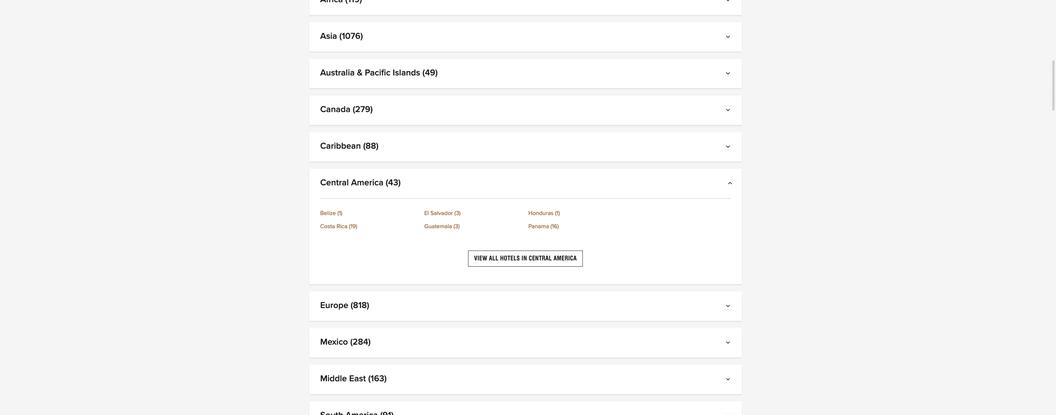 Task type: describe. For each thing, give the bounding box(es) containing it.
australia
[[320, 69, 355, 77]]

hotels
[[500, 255, 520, 262]]

1 vertical spatial america
[[554, 255, 577, 262]]

el salvador (3) link
[[424, 211, 523, 216]]

arrow down image for canada (279)
[[728, 108, 731, 114]]

0 vertical spatial (3)
[[455, 211, 461, 216]]

salvador
[[431, 211, 453, 216]]

in
[[522, 255, 527, 262]]

arrow down image for mexico (284)
[[728, 341, 731, 347]]

(1) for belize (1)
[[338, 211, 342, 216]]

(16)
[[551, 224, 559, 230]]

costa rica (19)
[[320, 224, 357, 230]]

mexico
[[320, 338, 348, 347]]

belize
[[320, 211, 336, 216]]

1 vertical spatial (3)
[[454, 224, 460, 230]]

(19)
[[349, 224, 357, 230]]

rica
[[337, 224, 348, 230]]

(163)
[[368, 375, 387, 384]]

view
[[474, 255, 488, 262]]

guatemala (3)
[[424, 224, 460, 230]]

honduras (1)
[[529, 211, 560, 216]]

el salvador (3)
[[424, 211, 461, 216]]

middle
[[320, 375, 347, 384]]

europe (818)
[[320, 302, 369, 310]]

honduras
[[529, 211, 554, 216]]

0 vertical spatial america
[[351, 179, 384, 187]]

asia (1076)
[[320, 32, 363, 41]]

0 horizontal spatial central
[[320, 179, 349, 187]]

(1) for honduras (1)
[[555, 211, 560, 216]]

el
[[424, 211, 429, 216]]

panama
[[529, 224, 549, 230]]

all
[[489, 255, 499, 262]]

(43)
[[386, 179, 401, 187]]

caribbean
[[320, 142, 361, 151]]

central america (43)
[[320, 179, 401, 187]]

(284)
[[350, 338, 371, 347]]

4 arrow down image from the top
[[728, 415, 731, 416]]

costa
[[320, 224, 335, 230]]

(818)
[[351, 302, 369, 310]]

(1076)
[[340, 32, 363, 41]]



Task type: vqa. For each thing, say whether or not it's contained in the screenshot.
Purpose of your event
no



Task type: locate. For each thing, give the bounding box(es) containing it.
belize (1) link
[[320, 211, 419, 216]]

arrow down image for caribbean (88)
[[728, 145, 731, 151]]

europe
[[320, 302, 349, 310]]

america
[[351, 179, 384, 187], [554, 255, 577, 262]]

5 arrow down image from the top
[[728, 341, 731, 347]]

(1) up (16)
[[555, 211, 560, 216]]

australia & pacific islands (49)
[[320, 69, 438, 77]]

2 arrow down image from the top
[[728, 35, 731, 41]]

america down (16)
[[554, 255, 577, 262]]

arrow down image
[[728, 108, 731, 114], [728, 305, 731, 310], [728, 378, 731, 384], [728, 415, 731, 416]]

pacific
[[365, 69, 391, 77]]

(1)
[[338, 211, 342, 216], [555, 211, 560, 216]]

view all hotels in central america link
[[468, 251, 583, 267]]

(279)
[[353, 105, 373, 114]]

central
[[320, 179, 349, 187], [529, 255, 552, 262]]

(3)
[[455, 211, 461, 216], [454, 224, 460, 230]]

canada
[[320, 105, 351, 114]]

2 (1) from the left
[[555, 211, 560, 216]]

(1) right belize
[[338, 211, 342, 216]]

islands
[[393, 69, 420, 77]]

middle east (163)
[[320, 375, 387, 384]]

1 arrow down image from the top
[[728, 108, 731, 114]]

arrow down image for europe (818)
[[728, 305, 731, 310]]

mexico (284)
[[320, 338, 371, 347]]

panama (16) link
[[529, 224, 627, 230]]

central right in
[[529, 255, 552, 262]]

(3) right guatemala
[[454, 224, 460, 230]]

arrow up image
[[728, 182, 731, 187]]

0 horizontal spatial (1)
[[338, 211, 342, 216]]

panama (16)
[[529, 224, 559, 230]]

1 horizontal spatial (1)
[[555, 211, 560, 216]]

1 arrow down image from the top
[[728, 0, 731, 4]]

arrow down image for australia & pacific islands (49)
[[728, 72, 731, 77]]

asia
[[320, 32, 337, 41]]

&
[[357, 69, 363, 77]]

(3) right salvador
[[455, 211, 461, 216]]

arrow down image for middle east (163)
[[728, 378, 731, 384]]

2 arrow down image from the top
[[728, 305, 731, 310]]

guatemala (3) link
[[424, 224, 523, 230]]

1 horizontal spatial america
[[554, 255, 577, 262]]

0 horizontal spatial america
[[351, 179, 384, 187]]

1 vertical spatial central
[[529, 255, 552, 262]]

arrow down image for asia (1076)
[[728, 35, 731, 41]]

belize (1)
[[320, 211, 342, 216]]

3 arrow down image from the top
[[728, 72, 731, 77]]

view all hotels in central america
[[474, 255, 577, 262]]

costa rica (19) link
[[320, 224, 419, 230]]

canada (279)
[[320, 105, 373, 114]]

central up belize (1) in the bottom of the page
[[320, 179, 349, 187]]

1 horizontal spatial central
[[529, 255, 552, 262]]

caribbean (88)
[[320, 142, 379, 151]]

guatemala
[[424, 224, 452, 230]]

1 (1) from the left
[[338, 211, 342, 216]]

honduras (1) link
[[529, 211, 627, 216]]

3 arrow down image from the top
[[728, 378, 731, 384]]

america left (43)
[[351, 179, 384, 187]]

0 vertical spatial central
[[320, 179, 349, 187]]

(88)
[[363, 142, 379, 151]]

4 arrow down image from the top
[[728, 145, 731, 151]]

arrow down image
[[728, 0, 731, 4], [728, 35, 731, 41], [728, 72, 731, 77], [728, 145, 731, 151], [728, 341, 731, 347]]

east
[[349, 375, 366, 384]]

(49)
[[423, 69, 438, 77]]



